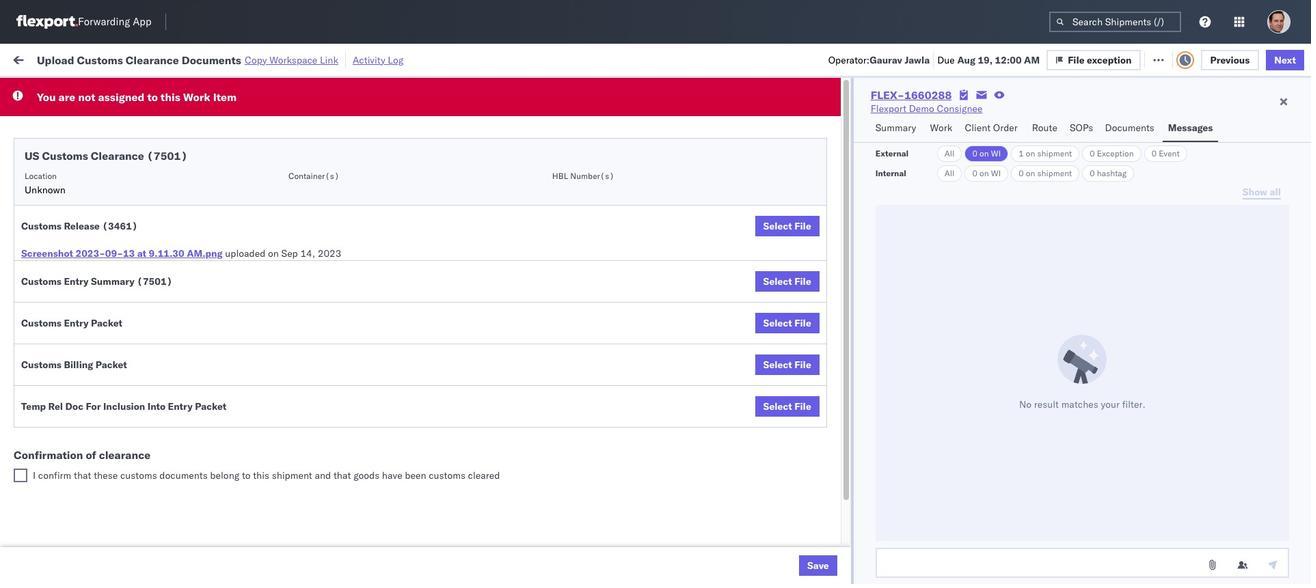 Task type: vqa. For each thing, say whether or not it's contained in the screenshot.


Task type: locate. For each thing, give the bounding box(es) containing it.
number(s)
[[571, 171, 615, 181]]

i confirm that these customs documents belong to this shipment and that goods have been customs cleared
[[33, 470, 500, 482]]

flex id button
[[766, 109, 868, 122]]

pickup down confirm delivery button
[[74, 437, 104, 450]]

1 11:59 pm pdt, nov 4, 2022 from the top
[[232, 137, 357, 149]]

file for customs release (3461)
[[795, 220, 812, 233]]

1 horizontal spatial jawla
[[1196, 137, 1220, 149]]

1 vertical spatial hlxu6269489,
[[961, 167, 1031, 179]]

savant
[[1194, 197, 1224, 210]]

activity log
[[353, 54, 404, 66]]

1 vertical spatial upload
[[31, 287, 63, 299]]

schedule left the 2023-
[[31, 257, 72, 269]]

1 vertical spatial 2130387
[[824, 498, 866, 511]]

schedule pickup from los angeles, ca for 2nd schedule pickup from los angeles, ca button from the top of the page's the schedule pickup from los angeles, ca link
[[31, 197, 200, 209]]

hlxu8034992 for gaurav jawla
[[1034, 137, 1101, 149]]

3 hlxu6269489, from the top
[[961, 197, 1031, 209]]

deadline button
[[225, 109, 370, 122]]

0 vertical spatial confirm
[[31, 377, 66, 390]]

8 schedule from the top
[[31, 437, 72, 450]]

23, left goods
[[313, 468, 328, 480]]

my
[[14, 50, 35, 69]]

resize handle column header for mode
[[512, 106, 528, 585]]

jaehyung
[[1163, 468, 1203, 480]]

to right the belong
[[242, 470, 251, 482]]

1 vertical spatial schedule delivery appointment link
[[31, 226, 168, 240]]

: for snoozed
[[318, 84, 320, 95]]

import
[[116, 53, 147, 65]]

1 all from the top
[[945, 148, 955, 159]]

entry up customs billing packet
[[64, 317, 89, 330]]

from down us customs clearance (7501)
[[106, 167, 126, 179]]

packet for customs billing packet
[[96, 359, 127, 371]]

select file for customs billing packet
[[764, 359, 812, 371]]

1 vertical spatial entry
[[64, 317, 89, 330]]

appointment up confirm pickup from los angeles, ca link
[[112, 347, 168, 359]]

778 at risk
[[252, 53, 299, 65]]

2130387 up 1662119 at the right bottom of page
[[824, 498, 866, 511]]

1 ceau7522281, from the top
[[889, 137, 959, 149]]

vandelay for vandelay west
[[629, 528, 668, 541]]

2 vandelay from the left
[[629, 528, 668, 541]]

log
[[388, 54, 404, 66]]

schedule inside schedule pickup from rotterdam, netherlands
[[31, 491, 72, 503]]

2 vertical spatial flex-2130387
[[795, 558, 866, 571]]

pst, left dec
[[272, 378, 293, 390]]

clearance down workitem button
[[91, 149, 144, 163]]

confirm pickup from los angeles, ca link
[[31, 377, 194, 390]]

3 hlxu8034992 from the top
[[1034, 197, 1101, 209]]

4 11:59 pm pdt, nov 4, 2022 from the top
[[232, 258, 357, 270]]

schedule pickup from los angeles, ca link down upload customs clearance documents button
[[31, 316, 200, 330]]

2 resize handle column header from the left
[[367, 106, 384, 585]]

at right 13
[[137, 248, 146, 260]]

have
[[382, 470, 403, 482]]

schedule pickup from los angeles, ca link for second schedule pickup from los angeles, ca button from the bottom of the page
[[31, 316, 200, 330]]

2 wi from the top
[[992, 168, 1001, 179]]

schedule pickup from los angeles, ca up these
[[31, 437, 200, 450]]

numbers inside container numbers
[[889, 117, 922, 127]]

omkar savant
[[1163, 197, 1224, 210]]

abcdefg78456546 for confirm pickup from los angeles, ca
[[982, 378, 1074, 390]]

consignee inside button
[[629, 111, 668, 122]]

file for customs billing packet
[[795, 359, 812, 371]]

upload up by: at the top of the page
[[37, 53, 74, 67]]

0 vertical spatial clearance
[[126, 53, 179, 67]]

that down confirmation of clearance
[[74, 470, 91, 482]]

schedule pickup from los angeles, ca link for 1st schedule pickup from los angeles, ca button from the bottom of the page
[[31, 437, 200, 450]]

numbers for container numbers
[[889, 117, 922, 127]]

resize handle column header for container numbers
[[959, 106, 976, 585]]

gaurav up flex-1660288
[[870, 54, 903, 66]]

None checkbox
[[14, 469, 27, 483]]

0 vertical spatial schedule delivery appointment link
[[31, 136, 168, 149]]

angeles, right 13
[[147, 257, 184, 269]]

: right 'not'
[[99, 84, 102, 95]]

3 select file button from the top
[[755, 313, 820, 334]]

3 11:59 pm pdt, nov 4, 2022 from the top
[[232, 197, 357, 210]]

: down 187
[[318, 84, 320, 95]]

0 vertical spatial (7501)
[[147, 149, 188, 163]]

0 vertical spatial 2130387
[[824, 468, 866, 480]]

upload up customs entry packet
[[31, 287, 63, 299]]

11:00
[[232, 288, 258, 300]]

pickup down upload customs clearance documents button
[[74, 317, 104, 329]]

schedule delivery appointment for first the 'schedule delivery appointment' "button" from the top of the page
[[31, 136, 168, 149]]

0 left hashtag
[[1090, 168, 1095, 179]]

ocean fcl
[[441, 137, 489, 149], [441, 197, 489, 210], [441, 258, 489, 270], [441, 288, 489, 300], [441, 378, 489, 390], [441, 468, 489, 480], [441, 528, 489, 541]]

0 vertical spatial wi
[[992, 148, 1001, 159]]

1 vertical spatial packet
[[96, 359, 127, 371]]

1 appointment from the top
[[112, 136, 168, 149]]

and
[[315, 470, 331, 482]]

1 vertical spatial confirm
[[31, 407, 66, 420]]

1 horizontal spatial no
[[1020, 399, 1032, 411]]

summary down 09-
[[91, 276, 135, 288]]

file for temp rel doc for inclusion into entry packet
[[795, 401, 812, 413]]

aug
[[958, 54, 976, 66]]

6 ocean fcl from the top
[[441, 468, 489, 480]]

ca for confirm pickup from los angeles, ca button
[[181, 377, 194, 390]]

2 select file button from the top
[[755, 272, 820, 292]]

0 vertical spatial 23,
[[316, 378, 331, 390]]

schedule delivery appointment down of
[[31, 467, 168, 480]]

(7501) for customs entry summary (7501)
[[137, 276, 173, 288]]

5 resize handle column header from the left
[[605, 106, 622, 585]]

angeles, up 9.11.30
[[147, 197, 184, 209]]

summary down container
[[876, 122, 917, 134]]

0 vertical spatial hlxu6269489,
[[961, 137, 1031, 149]]

am.png
[[187, 248, 223, 260]]

0 vertical spatial jan
[[295, 468, 311, 480]]

wi for 0
[[992, 168, 1001, 179]]

0 vertical spatial upload
[[37, 53, 74, 67]]

0 horizontal spatial that
[[74, 470, 91, 482]]

3 schedule pickup from los angeles, ca link from the top
[[31, 256, 200, 270]]

pm right "8:30" at the bottom left of page
[[255, 468, 270, 480]]

work right import
[[149, 53, 173, 65]]

5 select file button from the top
[[755, 397, 820, 417]]

status : ready for work, blocked, in progress
[[75, 84, 248, 95]]

1 vertical spatial no
[[1020, 399, 1032, 411]]

result
[[1035, 399, 1059, 411]]

2 ceau7522281, from the top
[[889, 167, 959, 179]]

0 down client order button
[[973, 168, 978, 179]]

4 4, from the top
[[322, 258, 331, 270]]

1 ceau7522281, hlxu6269489, hlxu8034992 from the top
[[889, 137, 1101, 149]]

1 vertical spatial at
[[137, 248, 146, 260]]

10 schedule from the top
[[31, 491, 72, 503]]

1 vertical spatial this
[[253, 470, 270, 482]]

billing
[[64, 359, 93, 371]]

4 1889466 from the top
[[824, 408, 866, 420]]

11:59 for schedule delivery appointment link corresponding to 11:59
[[232, 137, 258, 149]]

confirm for confirm delivery
[[31, 407, 66, 420]]

pst, left "8,"
[[278, 288, 299, 300]]

2022 for 3rd schedule pickup from los angeles, ca button's the schedule pickup from los angeles, ca link
[[333, 258, 357, 270]]

1 vertical spatial ceau7522281, hlxu6269489, hlxu8034992
[[889, 167, 1101, 179]]

1 vertical spatial all button
[[938, 166, 963, 182]]

test123456 for gaurav jawla
[[982, 137, 1040, 149]]

ceau7522281, down external
[[889, 167, 959, 179]]

documents up in
[[182, 53, 241, 67]]

0 vertical spatial flex-2130387
[[795, 468, 866, 480]]

0 horizontal spatial :
[[99, 84, 102, 95]]

customs down clearance
[[120, 470, 157, 482]]

0 horizontal spatial gaurav
[[870, 54, 903, 66]]

hlxu6269489,
[[961, 137, 1031, 149], [961, 167, 1031, 179], [961, 197, 1031, 209]]

hbl number(s)
[[553, 171, 615, 181]]

client for client name
[[535, 111, 557, 122]]

1 vertical spatial wi
[[992, 168, 1001, 179]]

test123456
[[982, 137, 1040, 149], [982, 167, 1040, 180], [982, 197, 1040, 210]]

3 schedule from the top
[[31, 197, 72, 209]]

test123456 down 1
[[982, 167, 1040, 180]]

1 vertical spatial jan
[[301, 528, 317, 541]]

2 fcl from the top
[[472, 197, 489, 210]]

1 abcdefg78456546 from the top
[[982, 348, 1074, 360]]

schedule delivery appointment link for 8:30
[[31, 467, 168, 480]]

2 vertical spatial schedule delivery appointment link
[[31, 467, 168, 480]]

2 vertical spatial ceau7522281, hlxu6269489, hlxu8034992
[[889, 197, 1101, 209]]

schedule pickup from los angeles, ca down us customs clearance (7501)
[[31, 167, 200, 179]]

flex-1893174 button
[[773, 435, 869, 454], [773, 435, 869, 454]]

1 select from the top
[[764, 220, 793, 233]]

2 pdt, from the top
[[278, 167, 300, 180]]

2 vertical spatial documents
[[152, 287, 202, 299]]

2022 for upload customs clearance documents "link"
[[333, 288, 356, 300]]

3 ceau7522281, from the top
[[889, 197, 959, 209]]

(7501)
[[147, 149, 188, 163], [137, 276, 173, 288]]

0 left exception
[[1090, 148, 1095, 159]]

flex-2130387 down flex-1893174
[[795, 468, 866, 480]]

1 vertical spatial shipment
[[1038, 168, 1073, 179]]

0 horizontal spatial work
[[149, 53, 173, 65]]

appointment down clearance
[[112, 467, 168, 480]]

7 fcl from the top
[[472, 528, 489, 541]]

from inside confirm pickup from los angeles, ca link
[[101, 377, 121, 390]]

select file button for customs entry summary (7501)
[[755, 272, 820, 292]]

1 horizontal spatial client
[[965, 122, 991, 134]]

1 vertical spatial ceau7522281,
[[889, 167, 959, 179]]

pst, for 11:59
[[278, 528, 299, 541]]

1 vertical spatial clearance
[[91, 149, 144, 163]]

2 vertical spatial test123456
[[982, 197, 1040, 210]]

name
[[559, 111, 581, 122]]

snooze
[[390, 111, 417, 122]]

angeles, up into
[[141, 377, 179, 390]]

schedule pickup from los angeles, ca button down us customs clearance (7501)
[[31, 166, 200, 181]]

2 vertical spatial hlxu8034992
[[1034, 197, 1101, 209]]

1 resize handle column header from the left
[[207, 106, 223, 585]]

1 all button from the top
[[938, 146, 963, 162]]

angeles, up documents
[[147, 437, 184, 450]]

client order button
[[960, 116, 1027, 142]]

numbers left the sops
[[1032, 111, 1066, 122]]

batch action button
[[1213, 49, 1303, 69]]

1 horizontal spatial at
[[272, 53, 281, 65]]

2 schedule pickup from los angeles, ca button from the top
[[31, 196, 200, 211]]

that right and
[[334, 470, 351, 482]]

lhuu7894563,
[[889, 408, 959, 420]]

1 vertical spatial hlxu8034992
[[1034, 167, 1101, 179]]

upload inside upload customs clearance documents "link"
[[31, 287, 63, 299]]

1 vertical spatial flex-2130387
[[795, 498, 866, 511]]

uetu5238478
[[962, 408, 1028, 420]]

5 select file from the top
[[764, 401, 812, 413]]

shipment for 0 on shipment
[[1038, 168, 1073, 179]]

message
[[184, 53, 223, 65]]

0 horizontal spatial client
[[535, 111, 557, 122]]

previous
[[1211, 54, 1250, 66]]

1 : from the left
[[99, 84, 102, 95]]

shipment down 1 on shipment
[[1038, 168, 1073, 179]]

2 flex-1889466 from the top
[[795, 348, 866, 360]]

1846748
[[824, 137, 866, 149], [824, 167, 866, 180], [824, 197, 866, 210], [824, 227, 866, 240], [824, 258, 866, 270], [824, 288, 866, 300]]

1 horizontal spatial that
[[334, 470, 351, 482]]

file
[[1078, 53, 1095, 65], [1068, 54, 1085, 66], [795, 220, 812, 233], [795, 276, 812, 288], [795, 317, 812, 330], [795, 359, 812, 371], [795, 401, 812, 413]]

entry down the 2023-
[[64, 276, 89, 288]]

10 resize handle column header from the left
[[1234, 106, 1250, 585]]

0 horizontal spatial consignee
[[629, 111, 668, 122]]

1 horizontal spatial vandelay
[[629, 528, 668, 541]]

4 schedule from the top
[[31, 227, 72, 239]]

2 vertical spatial hlxu6269489,
[[961, 197, 1031, 209]]

0 vertical spatial all
[[945, 148, 955, 159]]

schedule down confirmation
[[31, 467, 72, 480]]

1 vertical spatial jawla
[[1196, 137, 1220, 149]]

workspace
[[270, 54, 318, 66]]

jawla left due
[[905, 54, 930, 66]]

mbl/mawb numbers button
[[976, 109, 1142, 122]]

23, for 2023
[[313, 468, 328, 480]]

flex-2130387 up flex-1662119
[[795, 498, 866, 511]]

clearance inside "link"
[[106, 287, 150, 299]]

appointment up 13
[[112, 227, 168, 239]]

0 vertical spatial 2023
[[318, 248, 342, 260]]

resize handle column header
[[207, 106, 223, 585], [367, 106, 384, 585], [418, 106, 434, 585], [512, 106, 528, 585], [605, 106, 622, 585], [750, 106, 766, 585], [865, 106, 882, 585], [959, 106, 976, 585], [1140, 106, 1156, 585], [1234, 106, 1250, 585], [1277, 106, 1293, 585]]

hlxu8034992 down 0 on shipment
[[1034, 197, 1101, 209]]

packet down upload customs clearance documents button
[[91, 317, 123, 330]]

resize handle column header for mbl/mawb numbers
[[1140, 106, 1156, 585]]

None text field
[[876, 549, 1290, 579]]

hlxu6269489, for gaurav jawla
[[961, 137, 1031, 149]]

2 that from the left
[[334, 470, 351, 482]]

location
[[25, 171, 57, 181]]

1 vertical spatial summary
[[91, 276, 135, 288]]

1 horizontal spatial customs
[[429, 470, 466, 482]]

customs
[[120, 470, 157, 482], [429, 470, 466, 482]]

schedule pickup from los angeles, ca up (3461) on the top of the page
[[31, 197, 200, 209]]

delivery inside button
[[69, 407, 104, 420]]

3 flex-1846748 from the top
[[795, 197, 866, 210]]

documents
[[182, 53, 241, 67], [1106, 122, 1155, 134], [152, 287, 202, 299]]

1 vertical spatial 0 on wi
[[973, 168, 1001, 179]]

you are not assigned to this work item
[[37, 90, 237, 104]]

2 : from the left
[[318, 84, 320, 95]]

no left result
[[1020, 399, 1032, 411]]

customs inside "link"
[[65, 287, 103, 299]]

0 vertical spatial summary
[[876, 122, 917, 134]]

customs release (3461)
[[21, 220, 138, 233]]

schedule delivery appointment up us customs clearance (7501)
[[31, 136, 168, 149]]

2 appointment from the top
[[112, 227, 168, 239]]

schedule pickup from los angeles, ca link for 3rd schedule pickup from los angeles, ca button
[[31, 256, 200, 270]]

4,
[[322, 137, 331, 149], [322, 167, 331, 180], [322, 197, 331, 210], [322, 258, 331, 270]]

2130387 down 1662119 at the right bottom of page
[[824, 558, 866, 571]]

2023 for 24,
[[336, 528, 360, 541]]

select for customs entry packet
[[764, 317, 793, 330]]

1 horizontal spatial numbers
[[1032, 111, 1066, 122]]

11:59
[[232, 137, 258, 149], [232, 167, 258, 180], [232, 197, 258, 210], [232, 258, 258, 270], [232, 528, 258, 541]]

4, down the deadline button in the left top of the page
[[322, 167, 331, 180]]

schedule pickup from los angeles, ca link up these
[[31, 437, 200, 450]]

:
[[99, 84, 102, 95], [318, 84, 320, 95]]

schedule up netherlands
[[31, 491, 72, 503]]

angeles, down upload customs clearance documents button
[[147, 317, 184, 329]]

1 flex-2130387 from the top
[[795, 468, 866, 480]]

test123456 down order
[[982, 137, 1040, 149]]

flex-1846748 button
[[773, 134, 869, 153], [773, 134, 869, 153], [773, 164, 869, 183], [773, 164, 869, 183], [773, 194, 869, 213], [773, 194, 869, 213], [773, 224, 869, 243], [773, 224, 869, 243], [773, 254, 869, 273], [773, 254, 869, 273], [773, 284, 869, 303], [773, 284, 869, 303]]

schedule pickup from los angeles, ca button down upload customs clearance documents button
[[31, 316, 200, 331]]

2 11:59 pm pdt, nov 4, 2022 from the top
[[232, 167, 357, 180]]

messages
[[1169, 122, 1214, 134]]

1 vertical spatial 23,
[[313, 468, 328, 480]]

schedule delivery appointment link for 11:59
[[31, 136, 168, 149]]

11:59 pm pdt, nov 4, 2022
[[232, 137, 357, 149], [232, 167, 357, 180], [232, 197, 357, 210], [232, 258, 357, 270]]

schedule delivery appointment up the 2023-
[[31, 227, 168, 239]]

schedule up "us"
[[31, 136, 72, 149]]

5 1846748 from the top
[[824, 258, 866, 270]]

2 flex-2130387 from the top
[[795, 498, 866, 511]]

this right "8:30" at the bottom left of page
[[253, 470, 270, 482]]

from for confirm pickup from los angeles, ca link
[[101, 377, 121, 390]]

container(s)
[[289, 171, 339, 181]]

resize handle column header for client name
[[605, 106, 622, 585]]

2 schedule pickup from los angeles, ca link from the top
[[31, 196, 200, 210]]

select file button for customs entry packet
[[755, 313, 820, 334]]

0 vertical spatial 0 on wi
[[973, 148, 1001, 159]]

3 select file from the top
[[764, 317, 812, 330]]

1 1889466 from the top
[[824, 318, 866, 330]]

client left order
[[965, 122, 991, 134]]

1 vandelay from the left
[[535, 528, 574, 541]]

next
[[1275, 54, 1297, 66]]

ceau7522281, down container numbers button
[[889, 137, 959, 149]]

file exception
[[1078, 53, 1142, 65], [1068, 54, 1132, 66]]

1 vertical spatial work
[[183, 90, 211, 104]]

0 horizontal spatial vandelay
[[535, 528, 574, 541]]

los up (3461) on the top of the page
[[129, 197, 144, 209]]

8 resize handle column header from the left
[[959, 106, 976, 585]]

3 test123456 from the top
[[982, 197, 1040, 210]]

customs up customs entry packet
[[65, 287, 103, 299]]

confirmation
[[14, 449, 83, 462]]

0 vertical spatial hlxu8034992
[[1034, 137, 1101, 149]]

0 horizontal spatial customs
[[120, 470, 157, 482]]

pickup
[[74, 167, 104, 179], [74, 197, 104, 209], [74, 257, 104, 269], [74, 317, 104, 329], [69, 377, 98, 390], [74, 437, 104, 450], [74, 491, 104, 503]]

2 vertical spatial work
[[931, 122, 953, 134]]

2 test123456 from the top
[[982, 167, 1040, 180]]

documents inside "link"
[[152, 287, 202, 299]]

hlxu8034992
[[1034, 137, 1101, 149], [1034, 167, 1101, 179], [1034, 197, 1101, 209]]

2 vertical spatial clearance
[[106, 287, 150, 299]]

4 1846748 from the top
[[824, 227, 866, 240]]

2 2130387 from the top
[[824, 498, 866, 511]]

0 vertical spatial all button
[[938, 146, 963, 162]]

los down upload customs clearance documents button
[[129, 317, 144, 329]]

client inside client name button
[[535, 111, 557, 122]]

1 select file button from the top
[[755, 216, 820, 237]]

4 schedule pickup from los angeles, ca link from the top
[[31, 316, 200, 330]]

0 vertical spatial no
[[324, 84, 335, 95]]

schedule pickup from rotterdam, netherlands
[[31, 491, 178, 517]]

ceau7522281, hlxu6269489, hlxu8034992
[[889, 137, 1101, 149], [889, 167, 1101, 179], [889, 197, 1101, 209]]

confirm
[[38, 470, 71, 482]]

rotterdam,
[[129, 491, 178, 503]]

0 horizontal spatial no
[[324, 84, 335, 95]]

release
[[64, 220, 100, 233]]

import work button
[[111, 44, 179, 75]]

1 wi from the top
[[992, 148, 1001, 159]]

client
[[535, 111, 557, 122], [965, 122, 991, 134]]

los up inclusion
[[123, 377, 139, 390]]

schedule pickup from los angeles, ca button up these
[[31, 437, 200, 452]]

work down flexport demo consignee
[[931, 122, 953, 134]]

1 hlxu6269489, from the top
[[961, 137, 1031, 149]]

am
[[1025, 54, 1040, 66]]

route
[[1033, 122, 1058, 134]]

2 0 on wi from the top
[[973, 168, 1001, 179]]

shipment for 1 on shipment
[[1038, 148, 1073, 159]]

jawla down messages
[[1196, 137, 1220, 149]]

0 vertical spatial at
[[272, 53, 281, 65]]

2 vertical spatial 2130387
[[824, 558, 866, 571]]

clearance down 13
[[106, 287, 150, 299]]

19,
[[978, 54, 993, 66]]

1889466
[[824, 318, 866, 330], [824, 348, 866, 360], [824, 378, 866, 390], [824, 408, 866, 420]]

origin
[[1257, 468, 1284, 480]]

from for the schedule pickup from los angeles, ca link associated with second schedule pickup from los angeles, ca button from the bottom of the page
[[106, 317, 126, 329]]

2 vertical spatial 2023
[[336, 528, 360, 541]]

0 vertical spatial ceau7522281,
[[889, 137, 959, 149]]

2 vertical spatial ceau7522281,
[[889, 197, 959, 209]]

3 1846748 from the top
[[824, 197, 866, 210]]

1 vertical spatial (7501)
[[137, 276, 173, 288]]

1 pdt, from the top
[[278, 137, 300, 149]]

ceau7522281, for omkar
[[889, 197, 959, 209]]

delivery
[[74, 136, 110, 149], [74, 227, 110, 239], [74, 347, 110, 359], [69, 407, 104, 420], [74, 467, 110, 480]]

pickup down these
[[74, 491, 104, 503]]

from up customs entry summary (7501)
[[106, 257, 126, 269]]

1 vertical spatial test123456
[[982, 167, 1040, 180]]

to right the for
[[147, 90, 158, 104]]

ca for 1st schedule pickup from los angeles, ca button from the top of the page
[[187, 167, 200, 179]]

angeles, for 1st schedule pickup from los angeles, ca button from the bottom of the page
[[147, 437, 184, 450]]

11:59 pm pdt, nov 4, 2022 for first the 'schedule delivery appointment' "button" from the top of the page
[[232, 137, 357, 149]]

jan for 24,
[[301, 528, 317, 541]]

3 2130387 from the top
[[824, 558, 866, 571]]

flexport. image
[[16, 15, 78, 29]]

mbl/mawb
[[982, 111, 1030, 122]]

file for customs entry summary (7501)
[[795, 276, 812, 288]]

customs left billing on the bottom
[[21, 359, 62, 371]]

schedule up screenshot
[[31, 227, 72, 239]]

11:59 pm pdt, nov 4, 2022 for 3rd schedule pickup from los angeles, ca button
[[232, 258, 357, 270]]

2022 for confirm pickup from los angeles, ca link
[[333, 378, 357, 390]]

upload for upload customs clearance documents
[[31, 287, 63, 299]]

jaehyung choi - test origin agent
[[1163, 468, 1312, 480]]

3 11:59 from the top
[[232, 197, 258, 210]]

1 vertical spatial documents
[[1106, 122, 1155, 134]]

0 horizontal spatial jawla
[[905, 54, 930, 66]]

2023 left the have
[[330, 468, 354, 480]]

3 select from the top
[[764, 317, 793, 330]]

ca for 2nd schedule pickup from los angeles, ca button from the top of the page
[[187, 197, 200, 209]]

1846748 for 3rd schedule pickup from los angeles, ca button
[[824, 258, 866, 270]]

packet for customs entry packet
[[91, 317, 123, 330]]

11:59 for 3rd schedule pickup from los angeles, ca button's the schedule pickup from los angeles, ca link
[[232, 258, 258, 270]]

ca for 1st schedule pickup from los angeles, ca button from the bottom of the page
[[187, 437, 200, 450]]

this right the for
[[161, 90, 180, 104]]

1 confirm from the top
[[31, 377, 66, 390]]

schedule delivery appointment button up the 2023-
[[31, 226, 168, 241]]

consignee
[[937, 103, 983, 115], [629, 111, 668, 122]]

pst, for 11:00
[[278, 288, 299, 300]]

0 horizontal spatial numbers
[[889, 117, 922, 127]]

clearance for us customs clearance (7501)
[[91, 149, 144, 163]]

integration test account - karl lagerfeld
[[629, 558, 807, 571]]

vandelay for vandelay
[[535, 528, 574, 541]]

numbers down container
[[889, 117, 922, 127]]

1 horizontal spatial :
[[318, 84, 320, 95]]

24,
[[319, 528, 334, 541]]

3 fcl from the top
[[472, 258, 489, 270]]

schedule up the confirm
[[31, 437, 72, 450]]

0 vertical spatial jawla
[[905, 54, 930, 66]]

1 vertical spatial all
[[945, 168, 955, 179]]

8,
[[321, 288, 330, 300]]

0 vertical spatial packet
[[91, 317, 123, 330]]

app
[[133, 15, 152, 28]]

jan left 24,
[[301, 528, 317, 541]]

1 flex-1889466 from the top
[[795, 318, 866, 330]]

test123456 for omkar savant
[[982, 197, 1040, 210]]

7 ocean fcl from the top
[[441, 528, 489, 541]]

from up (3461) on the top of the page
[[106, 197, 126, 209]]

customs right been
[[429, 470, 466, 482]]

2 schedule delivery appointment link from the top
[[31, 226, 168, 240]]

1 horizontal spatial to
[[242, 470, 251, 482]]

schedule pickup from los angeles, ca for 1st schedule pickup from los angeles, ca button from the top of the page the schedule pickup from los angeles, ca link
[[31, 167, 200, 179]]

0 vertical spatial work
[[149, 53, 173, 65]]

1 hlxu8034992 from the top
[[1034, 137, 1101, 149]]

0 horizontal spatial this
[[161, 90, 180, 104]]

0 vertical spatial shipment
[[1038, 148, 1073, 159]]

1660288
[[905, 88, 952, 102]]

2 abcdefg78456546 from the top
[[982, 378, 1074, 390]]

client inside client order button
[[965, 122, 991, 134]]

0 horizontal spatial to
[[147, 90, 158, 104]]

schedule pickup from los angeles, ca link up customs entry summary (7501)
[[31, 256, 200, 270]]

los down us customs clearance (7501)
[[129, 167, 144, 179]]

confirm for confirm pickup from los angeles, ca
[[31, 377, 66, 390]]

2023 right 14,
[[318, 248, 342, 260]]

0 vertical spatial test123456
[[982, 137, 1040, 149]]

schedule down customs entry packet
[[31, 347, 72, 359]]

7 resize handle column header from the left
[[865, 106, 882, 585]]

choi
[[1206, 468, 1226, 480]]

clearance up 'work,'
[[126, 53, 179, 67]]

schedule delivery appointment button up confirm pickup from los angeles, ca link
[[31, 346, 168, 361]]

5 schedule pickup from los angeles, ca from the top
[[31, 437, 200, 450]]

entry for packet
[[64, 317, 89, 330]]

1 vertical spatial 2023
[[330, 468, 354, 480]]

0 vertical spatial entry
[[64, 276, 89, 288]]

0 vertical spatial to
[[147, 90, 158, 104]]

schedule delivery appointment link down workitem button
[[31, 136, 168, 149]]

1 horizontal spatial gaurav
[[1163, 137, 1194, 149]]



Task type: describe. For each thing, give the bounding box(es) containing it.
los for 2nd schedule pickup from los angeles, ca button from the top of the page
[[129, 197, 144, 209]]

file for customs entry packet
[[795, 317, 812, 330]]

hlxu6269489, for omkar savant
[[961, 197, 1031, 209]]

belong
[[210, 470, 240, 482]]

14,
[[301, 248, 315, 260]]

pm left container(s)
[[261, 167, 276, 180]]

previous button
[[1201, 50, 1260, 70]]

3 flex-1889466 from the top
[[795, 378, 866, 390]]

schedule delivery appointment for first the 'schedule delivery appointment' "button" from the bottom
[[31, 467, 168, 480]]

consignee button
[[622, 109, 753, 122]]

187
[[315, 53, 333, 65]]

2 hlxu8034992 from the top
[[1034, 167, 1101, 179]]

flex-1660288 link
[[871, 88, 952, 102]]

batch
[[1235, 53, 1261, 65]]

11:59 for 2nd schedule pickup from los angeles, ca button from the top of the page's the schedule pickup from los angeles, ca link
[[232, 197, 258, 210]]

4 flex-1889466 from the top
[[795, 408, 866, 420]]

1 fcl from the top
[[472, 137, 489, 149]]

mode
[[441, 111, 462, 122]]

angeles, for 2nd schedule pickup from los angeles, ca button from the top of the page
[[147, 197, 184, 209]]

los for second schedule pickup from los angeles, ca button from the bottom of the page
[[129, 317, 144, 329]]

5 schedule pickup from los angeles, ca button from the top
[[31, 437, 200, 452]]

clearance for upload customs clearance documents
[[106, 287, 150, 299]]

customs down screenshot
[[21, 276, 62, 288]]

2 vertical spatial entry
[[168, 401, 193, 413]]

demo
[[909, 103, 935, 115]]

0 down 1
[[1019, 168, 1024, 179]]

ceau7522281, hlxu6269489, hlxu8034992 for omkar savant
[[889, 197, 1101, 209]]

work,
[[145, 84, 166, 95]]

2 schedule delivery appointment button from the top
[[31, 226, 168, 241]]

6 schedule from the top
[[31, 317, 72, 329]]

select file button for temp rel doc for inclusion into entry packet
[[755, 397, 820, 417]]

11:59 pm pdt, nov 4, 2022 for 2nd schedule pickup from los angeles, ca button from the top of the page
[[232, 197, 357, 210]]

6 flex-1846748 from the top
[[795, 288, 866, 300]]

client name button
[[528, 109, 608, 122]]

23, for 2022
[[316, 378, 331, 390]]

pickup inside schedule pickup from rotterdam, netherlands
[[74, 491, 104, 503]]

are
[[59, 90, 75, 104]]

location unknown
[[25, 171, 66, 196]]

due
[[938, 54, 955, 66]]

pm up the uploaded
[[261, 197, 276, 210]]

nov for upload customs clearance documents button
[[301, 288, 319, 300]]

all button for internal
[[938, 166, 963, 182]]

3 schedule delivery appointment from the top
[[31, 347, 168, 359]]

from inside schedule pickup from rotterdam, netherlands
[[106, 491, 126, 503]]

resize handle column header for consignee
[[750, 106, 766, 585]]

1 customs from the left
[[120, 470, 157, 482]]

client for client order
[[965, 122, 991, 134]]

goods
[[354, 470, 380, 482]]

2022 for 2nd schedule pickup from los angeles, ca button from the top of the page's the schedule pickup from los angeles, ca link
[[333, 197, 357, 210]]

1 horizontal spatial work
[[183, 90, 211, 104]]

appointment for 2nd the 'schedule delivery appointment' "button" from the top of the page
[[112, 227, 168, 239]]

0 on shipment
[[1019, 168, 1073, 179]]

3 flex-2130387 from the top
[[795, 558, 866, 571]]

2 customs from the left
[[429, 470, 466, 482]]

pm left sep at the left
[[261, 258, 276, 270]]

select file button for customs billing packet
[[755, 355, 820, 375]]

pm down deadline
[[261, 137, 276, 149]]

6 fcl from the top
[[472, 468, 489, 480]]

risk
[[283, 53, 299, 65]]

from for 2nd schedule pickup from los angeles, ca button from the top of the page's the schedule pickup from los angeles, ca link
[[106, 197, 126, 209]]

0 vertical spatial this
[[161, 90, 180, 104]]

--
[[982, 528, 994, 541]]

4 flex-1846748 from the top
[[795, 227, 866, 240]]

save
[[808, 560, 829, 572]]

from for 3rd schedule pickup from los angeles, ca button's the schedule pickup from los angeles, ca link
[[106, 257, 126, 269]]

upload customs clearance documents link
[[31, 286, 202, 300]]

been
[[405, 470, 426, 482]]

angeles, for 3rd schedule pickup from los angeles, ca button
[[147, 257, 184, 269]]

2 11:59 from the top
[[232, 167, 258, 180]]

clearance
[[99, 449, 151, 462]]

message (0)
[[184, 53, 240, 65]]

pickup inside button
[[69, 377, 98, 390]]

5 ocean fcl from the top
[[441, 378, 489, 390]]

customs billing packet
[[21, 359, 127, 371]]

1 horizontal spatial this
[[253, 470, 270, 482]]

5 schedule from the top
[[31, 257, 72, 269]]

los for 3rd schedule pickup from los angeles, ca button
[[129, 257, 144, 269]]

blocked,
[[168, 84, 203, 95]]

1 that from the left
[[74, 470, 91, 482]]

snoozed : no
[[286, 84, 335, 95]]

work
[[39, 50, 74, 69]]

angeles, for 1st schedule pickup from los angeles, ca button from the top of the page
[[147, 167, 184, 179]]

3 1889466 from the top
[[824, 378, 866, 390]]

customs up screenshot
[[21, 220, 62, 233]]

2 ocean fcl from the top
[[441, 197, 489, 210]]

1846748 for first the 'schedule delivery appointment' "button" from the top of the page
[[824, 137, 866, 149]]

Search Shipments (/) text field
[[1050, 12, 1182, 32]]

pickup up release
[[74, 197, 104, 209]]

2 ceau7522281, hlxu6269489, hlxu8034992 from the top
[[889, 167, 1101, 179]]

confirm delivery
[[31, 407, 104, 420]]

1 flex-1846748 from the top
[[795, 137, 866, 149]]

1 4, from the top
[[322, 137, 331, 149]]

summary inside summary button
[[876, 122, 917, 134]]

4 schedule pickup from los angeles, ca button from the top
[[31, 316, 200, 331]]

schedule delivery appointment for 2nd the 'schedule delivery appointment' "button" from the top of the page
[[31, 227, 168, 239]]

5 fcl from the top
[[472, 378, 489, 390]]

0 horizontal spatial summary
[[91, 276, 135, 288]]

1846748 for 2nd schedule pickup from los angeles, ca button from the top of the page
[[824, 197, 866, 210]]

flex
[[773, 111, 788, 122]]

1 ocean fcl from the top
[[441, 137, 489, 149]]

pm right "11:00"
[[261, 288, 276, 300]]

select for temp rel doc for inclusion into entry packet
[[764, 401, 793, 413]]

los for 1st schedule pickup from los angeles, ca button from the top of the page
[[129, 167, 144, 179]]

1 vertical spatial to
[[242, 470, 251, 482]]

documents button
[[1100, 116, 1163, 142]]

my work
[[14, 50, 74, 69]]

11 resize handle column header from the left
[[1277, 106, 1293, 585]]

schedule pickup from los angeles, ca for the schedule pickup from los angeles, ca link associated with second schedule pickup from los angeles, ca button from the bottom of the page
[[31, 317, 200, 329]]

customs up customs billing packet
[[21, 317, 62, 330]]

pm right 4:00
[[255, 378, 270, 390]]

7 schedule from the top
[[31, 347, 72, 359]]

agent
[[1286, 468, 1312, 480]]

upload for upload customs clearance documents copy workspace link
[[37, 53, 74, 67]]

schedule pickup from los angeles, ca for the schedule pickup from los angeles, ca link related to 1st schedule pickup from los angeles, ca button from the bottom of the page
[[31, 437, 200, 450]]

inclusion
[[103, 401, 145, 413]]

no result matches your filter.
[[1020, 399, 1146, 411]]

resize handle column header for flex id
[[865, 106, 882, 585]]

work button
[[925, 116, 960, 142]]

2 hlxu6269489, from the top
[[961, 167, 1031, 179]]

angeles, for second schedule pickup from los angeles, ca button from the bottom of the page
[[147, 317, 184, 329]]

mbl/mawb numbers
[[982, 111, 1066, 122]]

: for status
[[99, 84, 102, 95]]

customs up status
[[77, 53, 123, 67]]

exception
[[1098, 148, 1134, 159]]

pickup down us customs clearance (7501)
[[74, 167, 104, 179]]

2 vertical spatial packet
[[195, 401, 227, 413]]

status
[[75, 84, 99, 95]]

id
[[791, 111, 799, 122]]

5 11:59 from the top
[[232, 528, 258, 541]]

2 schedule from the top
[[31, 167, 72, 179]]

numbers for mbl/mawb numbers
[[1032, 111, 1066, 122]]

2 flex-1846748 from the top
[[795, 167, 866, 180]]

upload customs clearance documents button
[[31, 286, 202, 301]]

matches
[[1062, 399, 1099, 411]]

you
[[37, 90, 56, 104]]

all for internal
[[945, 168, 955, 179]]

upload customs clearance documents copy workspace link
[[37, 53, 339, 67]]

4 ocean fcl from the top
[[441, 288, 489, 300]]

from for 1st schedule pickup from los angeles, ca button from the top of the page the schedule pickup from los angeles, ca link
[[106, 167, 126, 179]]

flexport demo consignee link
[[871, 102, 983, 116]]

0 left event in the top right of the page
[[1152, 148, 1157, 159]]

select file for customs entry summary (7501)
[[764, 276, 812, 288]]

flex-1660288
[[871, 88, 952, 102]]

pickup up customs entry summary (7501)
[[74, 257, 104, 269]]

entry for summary
[[64, 276, 89, 288]]

3 schedule delivery appointment button from the top
[[31, 346, 168, 361]]

link
[[320, 54, 339, 66]]

0 on wi for 1
[[973, 148, 1001, 159]]

1 schedule pickup from los angeles, ca button from the top
[[31, 166, 200, 181]]

sops
[[1070, 122, 1094, 134]]

1 schedule delivery appointment button from the top
[[31, 136, 168, 151]]

delivery for 2nd the 'schedule delivery appointment' "button" from the top of the page
[[74, 227, 110, 239]]

los for confirm pickup from los angeles, ca button
[[123, 377, 139, 390]]

client order
[[965, 122, 1018, 134]]

your
[[1101, 399, 1120, 411]]

doc
[[65, 401, 83, 413]]

resize handle column header for deadline
[[367, 106, 384, 585]]

3 schedule pickup from los angeles, ca button from the top
[[31, 256, 200, 271]]

confirm pickup from los angeles, ca button
[[31, 377, 194, 392]]

us
[[25, 149, 39, 163]]

appointment for first the 'schedule delivery appointment' "button" from the top of the page
[[112, 136, 168, 149]]

in
[[205, 84, 212, 95]]

for
[[86, 401, 101, 413]]

filtered by:
[[14, 84, 63, 96]]

delivery for first the 'schedule delivery appointment' "button" from the bottom
[[74, 467, 110, 480]]

account
[[699, 558, 735, 571]]

dec
[[295, 378, 313, 390]]

0 down client order at the top right of the page
[[973, 148, 978, 159]]

(7501) for us customs clearance (7501)
[[147, 149, 188, 163]]

4 fcl from the top
[[472, 288, 489, 300]]

5 flex-1846748 from the top
[[795, 258, 866, 270]]

ca for 3rd schedule pickup from los angeles, ca button
[[187, 257, 200, 269]]

select for customs billing packet
[[764, 359, 793, 371]]

of
[[86, 449, 96, 462]]

delivery for first the 'schedule delivery appointment' "button" from the top of the page
[[74, 136, 110, 149]]

3 resize handle column header from the left
[[418, 106, 434, 585]]

9 schedule from the top
[[31, 467, 72, 480]]

due aug 19, 12:00 am
[[938, 54, 1040, 66]]

jan for 23,
[[295, 468, 311, 480]]

3 ocean fcl from the top
[[441, 258, 489, 270]]

nov for 2nd schedule pickup from los angeles, ca button from the top of the page
[[302, 197, 320, 210]]

nov for 3rd schedule pickup from los angeles, ca button
[[302, 258, 320, 270]]

1846748 for upload customs clearance documents button
[[824, 288, 866, 300]]

187 on track
[[315, 53, 371, 65]]

operator:
[[829, 54, 870, 66]]

order
[[994, 122, 1018, 134]]

operator: gaurav jawla
[[829, 54, 930, 66]]

1 2130387 from the top
[[824, 468, 866, 480]]

customs up location on the left of the page
[[42, 149, 88, 163]]

778
[[252, 53, 270, 65]]

11:59 pm pst, jan 24, 2023
[[232, 528, 360, 541]]

omkar
[[1163, 197, 1192, 210]]

0 vertical spatial gaurav
[[870, 54, 903, 66]]

flexport
[[871, 103, 907, 115]]

3 appointment from the top
[[112, 347, 168, 359]]

by:
[[49, 84, 63, 96]]

documents for upload customs clearance documents
[[152, 287, 202, 299]]

ceau7522281, hlxu6269489, hlxu8034992 for gaurav jawla
[[889, 137, 1101, 149]]

these
[[94, 470, 118, 482]]

us customs clearance (7501)
[[25, 149, 188, 163]]

appointment for first the 'schedule delivery appointment' "button" from the bottom
[[112, 467, 168, 480]]

lagerfeld
[[766, 558, 807, 571]]

1 horizontal spatial consignee
[[937, 103, 983, 115]]

schedule pickup from los angeles, ca link for 2nd schedule pickup from los angeles, ca button from the top of the page
[[31, 196, 200, 210]]

1 vertical spatial gaurav
[[1163, 137, 1194, 149]]

documents for upload customs clearance documents copy workspace link
[[182, 53, 241, 67]]

hlxu8034992 for omkar savant
[[1034, 197, 1101, 209]]

2 vertical spatial shipment
[[272, 470, 312, 482]]

confirm delivery button
[[31, 407, 104, 422]]

clearance for upload customs clearance documents copy workspace link
[[126, 53, 179, 67]]

3 pdt, from the top
[[278, 197, 300, 210]]

hbl
[[553, 171, 569, 181]]

los for 1st schedule pickup from los angeles, ca button from the bottom of the page
[[129, 437, 144, 450]]

3 4, from the top
[[322, 197, 331, 210]]

select file button for customs release (3461)
[[755, 216, 820, 237]]

workitem button
[[8, 109, 210, 122]]

pst, for 8:30
[[272, 468, 293, 480]]

2 1889466 from the top
[[824, 348, 866, 360]]

2 4, from the top
[[322, 167, 331, 180]]

2 horizontal spatial work
[[931, 122, 953, 134]]

sep
[[281, 248, 298, 260]]

2 1846748 from the top
[[824, 167, 866, 180]]

filter.
[[1123, 399, 1146, 411]]

angeles, for confirm pickup from los angeles, ca button
[[141, 377, 179, 390]]

Search Work text field
[[851, 49, 1000, 69]]

4 schedule delivery appointment button from the top
[[31, 467, 168, 482]]

next button
[[1267, 50, 1305, 70]]

pm left 24,
[[261, 528, 276, 541]]

select file for customs release (3461)
[[764, 220, 812, 233]]

(3461)
[[102, 220, 138, 233]]

2023-
[[76, 248, 105, 260]]

1 schedule from the top
[[31, 136, 72, 149]]

11:00 pm pst, nov 8, 2022
[[232, 288, 356, 300]]

integration
[[629, 558, 676, 571]]

0 horizontal spatial at
[[137, 248, 146, 260]]

select for customs release (3461)
[[764, 220, 793, 233]]

from for the schedule pickup from los angeles, ca link related to 1st schedule pickup from los angeles, ca button from the bottom of the page
[[106, 437, 126, 450]]

activity log button
[[353, 52, 404, 68]]

wi for 1
[[992, 148, 1001, 159]]

0 exception
[[1090, 148, 1134, 159]]

4 pdt, from the top
[[278, 258, 300, 270]]



